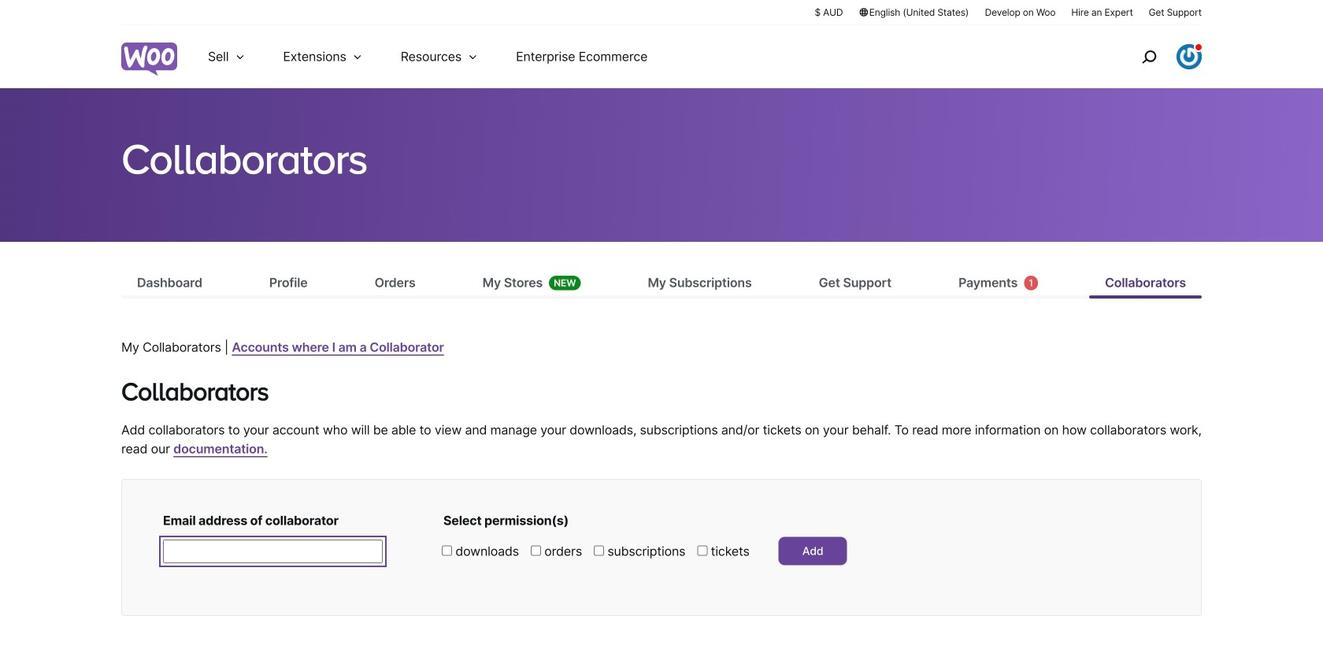 Task type: describe. For each thing, give the bounding box(es) containing it.
search image
[[1137, 44, 1162, 69]]



Task type: locate. For each thing, give the bounding box(es) containing it.
service navigation menu element
[[1109, 31, 1202, 82]]

None checkbox
[[531, 546, 541, 556], [594, 546, 604, 556], [531, 546, 541, 556], [594, 546, 604, 556]]

None checkbox
[[442, 546, 452, 556], [698, 546, 708, 556], [442, 546, 452, 556], [698, 546, 708, 556]]

open account menu image
[[1177, 44, 1202, 69]]



